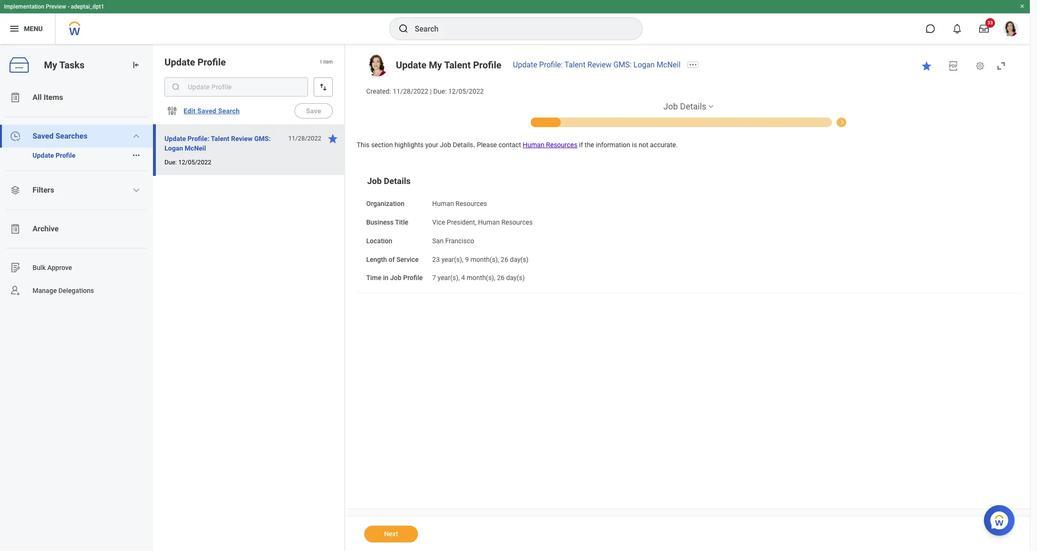 Task type: describe. For each thing, give the bounding box(es) containing it.
bulk
[[33, 264, 46, 272]]

33 button
[[974, 18, 996, 39]]

update profile inside update profile button
[[33, 152, 76, 159]]

none text field inside item list element
[[165, 78, 308, 97]]

year(s), for 23
[[442, 256, 464, 263]]

of
[[389, 256, 395, 263]]

job details region
[[357, 137, 1021, 307]]

length
[[366, 256, 387, 263]]

job details inside navigation
[[664, 101, 707, 111]]

time in job profile element
[[433, 269, 525, 283]]

perspective image
[[10, 185, 21, 196]]

update inside update profile: talent review gms: logan mcneil
[[165, 135, 186, 143]]

user plus image
[[10, 285, 21, 297]]

internal
[[842, 119, 861, 126]]

4
[[462, 274, 465, 282]]

0 vertical spatial due:
[[434, 88, 447, 95]]

month(s), for 4
[[467, 274, 496, 282]]

1 horizontal spatial gms:
[[614, 60, 632, 69]]

preview
[[46, 3, 66, 10]]

highlights
[[395, 141, 424, 149]]

filters
[[33, 186, 54, 195]]

please
[[477, 141, 497, 149]]

this
[[357, 141, 370, 149]]

search image
[[398, 23, 409, 34]]

day(s) for 23 year(s), 9 month(s), 26 day(s)
[[510, 256, 529, 263]]

0 vertical spatial human
[[523, 141, 545, 149]]

all items button
[[0, 86, 153, 109]]

saved searches
[[33, 132, 87, 141]]

7 year(s), 4 month(s), 26 day(s)
[[433, 274, 525, 282]]

your
[[426, 141, 439, 149]]

profile inside button
[[874, 119, 890, 126]]

contact
[[499, 141, 521, 149]]

update down search workday search field
[[513, 60, 538, 69]]

job details element
[[357, 168, 1021, 293]]

service
[[397, 256, 419, 263]]

.
[[474, 141, 476, 149]]

if
[[579, 141, 583, 149]]

approve
[[47, 264, 72, 272]]

update profile: talent review gms: logan mcneil link
[[513, 60, 681, 69]]

job details navigation
[[357, 101, 1021, 127]]

items
[[44, 93, 63, 102]]

update profile: talent review gms: logan mcneil inside button
[[165, 135, 271, 152]]

mcneil inside update profile: talent review gms: logan mcneil
[[185, 144, 206, 152]]

profile: inside update profile: talent review gms: logan mcneil
[[188, 135, 209, 143]]

1 horizontal spatial talent
[[444, 59, 471, 71]]

length of service
[[366, 256, 419, 263]]

human resources
[[433, 200, 487, 208]]

location element
[[433, 231, 475, 246]]

0 vertical spatial profile:
[[539, 60, 563, 69]]

update inside button
[[33, 152, 54, 159]]

1 horizontal spatial 12/05/2022
[[449, 88, 484, 95]]

12/05/2022 inside item list element
[[178, 159, 212, 166]]

francisco
[[446, 237, 475, 245]]

created:
[[366, 88, 391, 95]]

clipboard image
[[10, 92, 21, 103]]

job inside button
[[863, 119, 872, 126]]

profile inside button
[[56, 152, 76, 159]]

my inside "element"
[[44, 59, 57, 71]]

26 for 7 year(s), 4 month(s), 26 day(s)
[[497, 274, 505, 282]]

Search Workday  search field
[[415, 18, 623, 39]]

my tasks
[[44, 59, 85, 71]]

1
[[320, 59, 322, 65]]

time in job profile
[[366, 274, 423, 282]]

menu banner
[[0, 0, 1031, 44]]

job details button
[[664, 101, 707, 112]]

information
[[596, 141, 631, 149]]

star image
[[327, 133, 339, 144]]

item list element
[[153, 44, 345, 552]]

clipboard image
[[10, 223, 21, 235]]

chevron down image
[[133, 133, 140, 140]]

organization element
[[433, 194, 487, 209]]

accurate.
[[650, 141, 678, 149]]

details inside popup button
[[681, 101, 707, 111]]

23 year(s), 9 month(s), 26 day(s)
[[433, 256, 529, 263]]

in
[[383, 274, 389, 282]]

edit
[[184, 107, 196, 115]]

save
[[306, 107, 321, 115]]

configure image
[[166, 105, 178, 117]]

next button
[[365, 526, 418, 543]]

update profile inside item list element
[[165, 56, 226, 68]]

0 vertical spatial 11/28/2022
[[393, 88, 429, 95]]

0 horizontal spatial details
[[384, 176, 411, 186]]

0 vertical spatial review
[[588, 60, 612, 69]]

title
[[395, 219, 409, 226]]

is
[[632, 141, 637, 149]]

vice president, human resources
[[433, 219, 533, 226]]

saved searches button
[[0, 125, 153, 148]]

manage delegations
[[33, 287, 94, 295]]

gms: inside update profile: talent review gms: logan mcneil
[[254, 135, 271, 143]]

human inside the organization element
[[433, 200, 454, 208]]

list containing all items
[[0, 86, 153, 302]]

9
[[465, 256, 469, 263]]

talent inside update profile: talent review gms: logan mcneil
[[211, 135, 230, 143]]

searches
[[55, 132, 87, 141]]

7
[[433, 274, 436, 282]]

internal job profile history
[[842, 119, 910, 126]]

update profile button
[[0, 148, 128, 163]]

length of service element
[[433, 250, 529, 264]]

chevron down image
[[133, 187, 140, 194]]

search image
[[171, 82, 181, 92]]

due: 12/05/2022
[[165, 159, 212, 166]]

rename image
[[10, 262, 21, 274]]

bulk approve
[[33, 264, 72, 272]]

human resources link
[[523, 141, 578, 149]]

related actions image
[[132, 151, 141, 160]]

organization
[[366, 200, 405, 208]]

edit saved search
[[184, 107, 240, 115]]

update profile: talent review gms: logan mcneil button
[[165, 133, 283, 154]]

close environment banner image
[[1020, 3, 1026, 9]]

delegations
[[58, 287, 94, 295]]



Task type: vqa. For each thing, say whether or not it's contained in the screenshot.
THE PROFILE inside the Internal Job Profile History button
yes



Task type: locate. For each thing, give the bounding box(es) containing it.
1 item
[[320, 59, 333, 65]]

11/28/2022 inside item list element
[[288, 135, 322, 142]]

resources inside business title element
[[502, 219, 533, 226]]

edit saved search button
[[180, 101, 244, 121]]

1 vertical spatial job details
[[367, 176, 411, 186]]

2 vertical spatial human
[[478, 219, 500, 226]]

update up search icon
[[165, 56, 195, 68]]

all items
[[33, 93, 63, 102]]

saved right clock check icon
[[33, 132, 54, 141]]

1 horizontal spatial details
[[453, 141, 474, 149]]

1 vertical spatial month(s),
[[467, 274, 496, 282]]

-
[[68, 3, 69, 10]]

due: inside item list element
[[165, 159, 177, 166]]

11/28/2022 left |
[[393, 88, 429, 95]]

1 horizontal spatial due:
[[434, 88, 447, 95]]

job details inside region
[[367, 176, 411, 186]]

this section highlights your job details . please contact human resources if the information is not accurate.
[[357, 141, 678, 149]]

logan inside button
[[165, 144, 183, 152]]

11/28/2022 left star image
[[288, 135, 322, 142]]

bulk approve link
[[0, 256, 153, 279]]

adeptai_dpt1
[[71, 3, 104, 10]]

update profile up search icon
[[165, 56, 226, 68]]

business title element
[[433, 213, 533, 227]]

0 vertical spatial month(s),
[[471, 256, 499, 263]]

1 horizontal spatial job details
[[664, 101, 707, 111]]

job details up accurate.
[[664, 101, 707, 111]]

update my talent profile
[[396, 59, 502, 71]]

1 horizontal spatial review
[[588, 60, 612, 69]]

month(s), inside length of service element
[[471, 256, 499, 263]]

san
[[433, 237, 444, 245]]

human right contact
[[523, 141, 545, 149]]

justify image
[[9, 23, 20, 34]]

0 horizontal spatial review
[[231, 135, 253, 143]]

human inside business title element
[[478, 219, 500, 226]]

history
[[892, 119, 910, 126]]

profile
[[198, 56, 226, 68], [473, 59, 502, 71], [874, 119, 890, 126], [56, 152, 76, 159], [403, 274, 423, 282]]

my tasks element
[[0, 44, 153, 552]]

search
[[218, 107, 240, 115]]

update profile
[[165, 56, 226, 68], [33, 152, 76, 159]]

archive
[[33, 224, 59, 233]]

0 vertical spatial update profile
[[165, 56, 226, 68]]

0 horizontal spatial mcneil
[[185, 144, 206, 152]]

job up organization
[[367, 176, 382, 186]]

my left the tasks
[[44, 59, 57, 71]]

year(s), right the 7
[[438, 274, 460, 282]]

0 vertical spatial day(s)
[[510, 256, 529, 263]]

0 horizontal spatial logan
[[165, 144, 183, 152]]

0 vertical spatial resources
[[546, 141, 578, 149]]

1 horizontal spatial saved
[[197, 107, 216, 115]]

sort image
[[319, 82, 328, 92]]

profile logan mcneil image
[[1004, 21, 1019, 38]]

view printable version (pdf) image
[[948, 60, 960, 72]]

tasks
[[59, 59, 85, 71]]

1 vertical spatial resources
[[456, 200, 487, 208]]

fullscreen image
[[996, 60, 1008, 72]]

review inside button
[[231, 135, 253, 143]]

day(s) up time in job profile "element"
[[510, 256, 529, 263]]

job right internal
[[863, 119, 872, 126]]

0 vertical spatial 26
[[501, 256, 509, 263]]

job up accurate.
[[664, 101, 678, 111]]

update down the saved searches
[[33, 152, 54, 159]]

human up vice
[[433, 200, 454, 208]]

day(s) inside length of service element
[[510, 256, 529, 263]]

talent
[[444, 59, 471, 71], [565, 60, 586, 69], [211, 135, 230, 143]]

0 horizontal spatial resources
[[456, 200, 487, 208]]

0 horizontal spatial due:
[[165, 159, 177, 166]]

created: 11/28/2022 | due: 12/05/2022
[[366, 88, 484, 95]]

None text field
[[165, 78, 308, 97]]

implementation preview -   adeptai_dpt1
[[4, 3, 104, 10]]

business title
[[366, 219, 409, 226]]

0 horizontal spatial profile:
[[188, 135, 209, 143]]

0 vertical spatial job details
[[664, 101, 707, 111]]

logan
[[634, 60, 655, 69], [165, 144, 183, 152]]

saved
[[197, 107, 216, 115], [33, 132, 54, 141]]

resources
[[546, 141, 578, 149], [456, 200, 487, 208], [502, 219, 533, 226]]

26 up time in job profile "element"
[[501, 256, 509, 263]]

0 horizontal spatial human
[[433, 200, 454, 208]]

1 horizontal spatial 11/28/2022
[[393, 88, 429, 95]]

2 horizontal spatial details
[[681, 101, 707, 111]]

implementation
[[4, 3, 44, 10]]

year(s), inside time in job profile "element"
[[438, 274, 460, 282]]

time
[[366, 274, 382, 282]]

job right in
[[390, 274, 402, 282]]

0 vertical spatial saved
[[197, 107, 216, 115]]

day(s) for 7 year(s), 4 month(s), 26 day(s)
[[506, 274, 525, 282]]

gear image
[[976, 61, 986, 71]]

1 vertical spatial saved
[[33, 132, 54, 141]]

location
[[366, 237, 393, 245]]

1 vertical spatial review
[[231, 135, 253, 143]]

clock check image
[[10, 131, 21, 142]]

1 vertical spatial year(s),
[[438, 274, 460, 282]]

year(s), for 7
[[438, 274, 460, 282]]

1 vertical spatial 26
[[497, 274, 505, 282]]

list
[[0, 86, 153, 302]]

0 horizontal spatial 11/28/2022
[[288, 135, 322, 142]]

0 horizontal spatial saved
[[33, 132, 54, 141]]

1 vertical spatial profile:
[[188, 135, 209, 143]]

star image
[[921, 60, 933, 72]]

12/05/2022
[[449, 88, 484, 95], [178, 159, 212, 166]]

month(s), up time in job profile "element"
[[471, 256, 499, 263]]

saved inside dropdown button
[[33, 132, 54, 141]]

transformation import image
[[131, 60, 141, 70]]

item
[[324, 59, 333, 65]]

0 horizontal spatial gms:
[[254, 135, 271, 143]]

mcneil up job details popup button
[[657, 60, 681, 69]]

president,
[[447, 219, 477, 226]]

26 down 23 year(s), 9 month(s), 26 day(s)
[[497, 274, 505, 282]]

menu
[[24, 25, 43, 32]]

mcneil up due: 12/05/2022
[[185, 144, 206, 152]]

manage delegations link
[[0, 279, 153, 302]]

1 horizontal spatial update profile: talent review gms: logan mcneil
[[513, 60, 681, 69]]

the
[[585, 141, 594, 149]]

saved inside button
[[197, 107, 216, 115]]

2 vertical spatial details
[[384, 176, 411, 186]]

due: right |
[[434, 88, 447, 95]]

33
[[988, 20, 994, 25]]

1 horizontal spatial profile:
[[539, 60, 563, 69]]

saved right edit
[[197, 107, 216, 115]]

0 horizontal spatial 12/05/2022
[[178, 159, 212, 166]]

|
[[430, 88, 432, 95]]

year(s), inside length of service element
[[442, 256, 464, 263]]

year(s), left 9
[[442, 256, 464, 263]]

23
[[433, 256, 440, 263]]

1 vertical spatial details
[[453, 141, 474, 149]]

1 horizontal spatial logan
[[634, 60, 655, 69]]

0 horizontal spatial my
[[44, 59, 57, 71]]

0 vertical spatial year(s),
[[442, 256, 464, 263]]

inbox large image
[[980, 24, 989, 33]]

0 vertical spatial logan
[[634, 60, 655, 69]]

save button
[[295, 103, 333, 119]]

2 horizontal spatial human
[[523, 141, 545, 149]]

1 vertical spatial 11/28/2022
[[288, 135, 322, 142]]

day(s) inside time in job profile "element"
[[506, 274, 525, 282]]

my up |
[[429, 59, 442, 71]]

profile inside item list element
[[198, 56, 226, 68]]

resources inside the organization element
[[456, 200, 487, 208]]

day(s) down 23 year(s), 9 month(s), 26 day(s)
[[506, 274, 525, 282]]

all
[[33, 93, 42, 102]]

manage
[[33, 287, 57, 295]]

1 vertical spatial day(s)
[[506, 274, 525, 282]]

1 vertical spatial due:
[[165, 159, 177, 166]]

vice
[[433, 219, 445, 226]]

chevron right image
[[837, 117, 848, 125]]

human
[[523, 141, 545, 149], [433, 200, 454, 208], [478, 219, 500, 226]]

0 horizontal spatial update profile: talent review gms: logan mcneil
[[165, 135, 271, 152]]

1 vertical spatial update profile: talent review gms: logan mcneil
[[165, 135, 271, 152]]

not
[[639, 141, 649, 149]]

business
[[366, 219, 394, 226]]

2 vertical spatial resources
[[502, 219, 533, 226]]

1 vertical spatial 12/05/2022
[[178, 159, 212, 166]]

1 horizontal spatial update profile
[[165, 56, 226, 68]]

due: right related actions 'image' on the left top of page
[[165, 159, 177, 166]]

san francisco
[[433, 237, 475, 245]]

1 vertical spatial logan
[[165, 144, 183, 152]]

profile:
[[539, 60, 563, 69], [188, 135, 209, 143]]

internal job profile history button
[[837, 117, 910, 127]]

26 inside length of service element
[[501, 256, 509, 263]]

month(s), for 9
[[471, 256, 499, 263]]

month(s),
[[471, 256, 499, 263], [467, 274, 496, 282]]

job inside popup button
[[664, 101, 678, 111]]

0 horizontal spatial update profile
[[33, 152, 76, 159]]

update profile: talent review gms: logan mcneil
[[513, 60, 681, 69], [165, 135, 271, 152]]

1 vertical spatial mcneil
[[185, 144, 206, 152]]

0 horizontal spatial talent
[[211, 135, 230, 143]]

review
[[588, 60, 612, 69], [231, 135, 253, 143]]

job right your
[[440, 141, 451, 149]]

1 vertical spatial update profile
[[33, 152, 76, 159]]

1 vertical spatial gms:
[[254, 135, 271, 143]]

notifications large image
[[953, 24, 963, 33]]

1 horizontal spatial mcneil
[[657, 60, 681, 69]]

update profile down the saved searches
[[33, 152, 76, 159]]

human right president,
[[478, 219, 500, 226]]

1 horizontal spatial human
[[478, 219, 500, 226]]

1 vertical spatial human
[[433, 200, 454, 208]]

11/28/2022
[[393, 88, 429, 95], [288, 135, 322, 142]]

2 horizontal spatial talent
[[565, 60, 586, 69]]

12/05/2022 down update my talent profile
[[449, 88, 484, 95]]

job details up organization
[[367, 176, 411, 186]]

0 vertical spatial 12/05/2022
[[449, 88, 484, 95]]

update up due: 12/05/2022
[[165, 135, 186, 143]]

26 inside time in job profile "element"
[[497, 274, 505, 282]]

archive button
[[0, 218, 153, 241]]

next
[[384, 531, 398, 538]]

job
[[664, 101, 678, 111], [863, 119, 872, 126], [440, 141, 451, 149], [367, 176, 382, 186], [390, 274, 402, 282]]

1 horizontal spatial resources
[[502, 219, 533, 226]]

profile inside "job details" element
[[403, 274, 423, 282]]

employee's photo (logan mcneil) image
[[366, 55, 388, 77]]

filters button
[[0, 179, 153, 202]]

my
[[44, 59, 57, 71], [429, 59, 442, 71]]

0 horizontal spatial job details
[[367, 176, 411, 186]]

day(s)
[[510, 256, 529, 263], [506, 274, 525, 282]]

job details
[[664, 101, 707, 111], [367, 176, 411, 186]]

menu button
[[0, 13, 55, 44]]

update up created: 11/28/2022 | due: 12/05/2022 at top
[[396, 59, 427, 71]]

26 for 23 year(s), 9 month(s), 26 day(s)
[[501, 256, 509, 263]]

month(s), right 4
[[467, 274, 496, 282]]

0 vertical spatial gms:
[[614, 60, 632, 69]]

section
[[371, 141, 393, 149]]

month(s), inside time in job profile "element"
[[467, 274, 496, 282]]

12/05/2022 down update profile: talent review gms: logan mcneil button
[[178, 159, 212, 166]]

0 vertical spatial details
[[681, 101, 707, 111]]

0 vertical spatial mcneil
[[657, 60, 681, 69]]

2 horizontal spatial resources
[[546, 141, 578, 149]]

0 vertical spatial update profile: talent review gms: logan mcneil
[[513, 60, 681, 69]]

1 horizontal spatial my
[[429, 59, 442, 71]]



